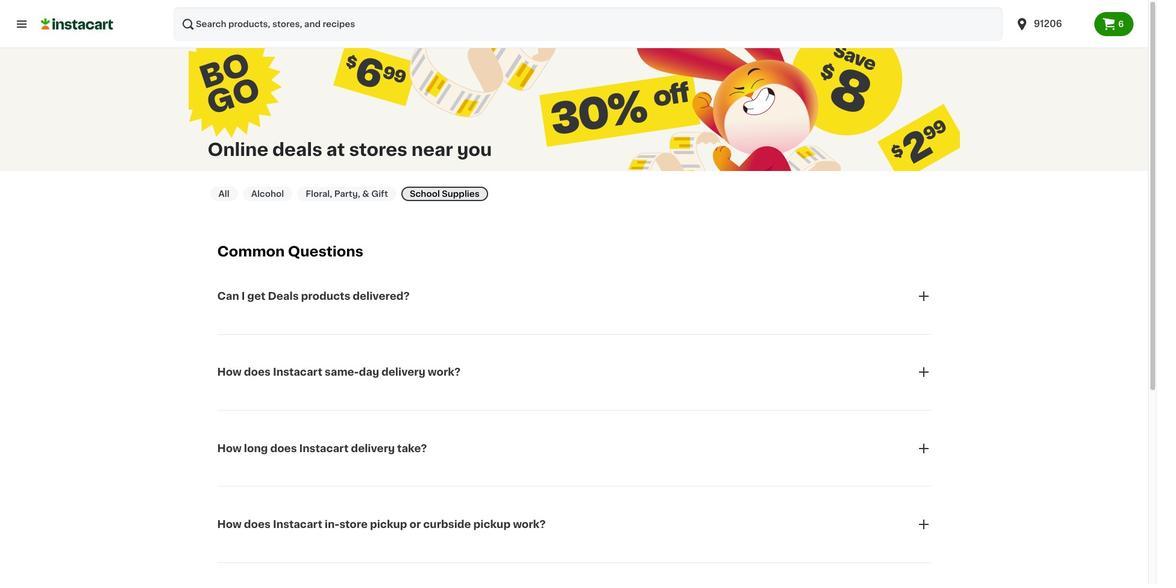 Task type: vqa. For each thing, say whether or not it's contained in the screenshot.
left 10
no



Task type: locate. For each thing, give the bounding box(es) containing it.
can
[[217, 292, 239, 301]]

stores
[[349, 141, 408, 158]]

1 horizontal spatial work?
[[513, 520, 546, 530]]

0 vertical spatial how
[[217, 368, 242, 378]]

how does instacart same-day delivery work? button
[[217, 351, 931, 394]]

delivery right day
[[382, 368, 426, 378]]

delivered?
[[353, 292, 410, 301]]

0 horizontal spatial work?
[[428, 368, 461, 378]]

all
[[219, 190, 230, 198]]

online deals at stores near you main content
[[0, 0, 1149, 585]]

work? inside how does instacart in-store pickup or curbside pickup work? dropdown button
[[513, 520, 546, 530]]

pickup right curbside
[[474, 520, 511, 530]]

get
[[247, 292, 266, 301]]

does
[[244, 368, 271, 378], [270, 444, 297, 454], [244, 520, 271, 530]]

how does instacart in-store pickup or curbside pickup work? button
[[217, 504, 931, 547]]

does for how does instacart same-day delivery work?
[[244, 368, 271, 378]]

does for how does instacart in-store pickup or curbside pickup work?
[[244, 520, 271, 530]]

1 vertical spatial work?
[[513, 520, 546, 530]]

pickup left 'or' at bottom
[[370, 520, 407, 530]]

6 button
[[1095, 12, 1134, 36]]

instacart for in-
[[273, 520, 322, 530]]

6
[[1119, 20, 1125, 28]]

1 vertical spatial instacart
[[299, 444, 349, 454]]

delivery
[[382, 368, 426, 378], [351, 444, 395, 454]]

alcohol link
[[243, 187, 293, 201]]

delivery left take?
[[351, 444, 395, 454]]

does inside how does instacart same-day delivery work? dropdown button
[[244, 368, 271, 378]]

instacart
[[273, 368, 322, 378], [299, 444, 349, 454], [273, 520, 322, 530]]

2 vertical spatial how
[[217, 520, 242, 530]]

1 how from the top
[[217, 368, 242, 378]]

0 vertical spatial does
[[244, 368, 271, 378]]

school supplies
[[410, 190, 480, 198]]

online deals at stores near you
[[208, 141, 492, 158]]

store
[[340, 520, 368, 530]]

instacart for same-
[[273, 368, 322, 378]]

gift
[[372, 190, 388, 198]]

2 vertical spatial does
[[244, 520, 271, 530]]

how for how does instacart in-store pickup or curbside pickup work?
[[217, 520, 242, 530]]

0 vertical spatial work?
[[428, 368, 461, 378]]

0 vertical spatial instacart
[[273, 368, 322, 378]]

work?
[[428, 368, 461, 378], [513, 520, 546, 530]]

None search field
[[174, 7, 1003, 41]]

common questions
[[217, 245, 364, 259]]

2 pickup from the left
[[474, 520, 511, 530]]

pickup
[[370, 520, 407, 530], [474, 520, 511, 530]]

1 vertical spatial how
[[217, 444, 242, 454]]

near
[[412, 141, 453, 158]]

how does instacart in-store pickup or curbside pickup work?
[[217, 520, 546, 530]]

1 horizontal spatial pickup
[[474, 520, 511, 530]]

91206 button
[[1008, 7, 1095, 41]]

3 how from the top
[[217, 520, 242, 530]]

does inside how long does instacart delivery take? dropdown button
[[270, 444, 297, 454]]

1 vertical spatial does
[[270, 444, 297, 454]]

2 how from the top
[[217, 444, 242, 454]]

same-
[[325, 368, 359, 378]]

2 vertical spatial instacart
[[273, 520, 322, 530]]

Search field
[[174, 7, 1003, 41]]

1 vertical spatial delivery
[[351, 444, 395, 454]]

common
[[217, 245, 285, 259]]

does inside how does instacart in-store pickup or curbside pickup work? dropdown button
[[244, 520, 271, 530]]

work? inside how does instacart same-day delivery work? dropdown button
[[428, 368, 461, 378]]

how long does instacart delivery take? button
[[217, 427, 931, 471]]

can i get deals products delivered?
[[217, 292, 410, 301]]

how
[[217, 368, 242, 378], [217, 444, 242, 454], [217, 520, 242, 530]]

0 horizontal spatial pickup
[[370, 520, 407, 530]]

curbside
[[423, 520, 471, 530]]



Task type: describe. For each thing, give the bounding box(es) containing it.
long
[[244, 444, 268, 454]]

&
[[362, 190, 369, 198]]

how for how does instacart same-day delivery work?
[[217, 368, 242, 378]]

online
[[208, 141, 268, 158]]

instacart logo image
[[41, 17, 113, 31]]

1 pickup from the left
[[370, 520, 407, 530]]

alcohol
[[251, 190, 284, 198]]

how long does instacart delivery take?
[[217, 444, 427, 454]]

supplies
[[442, 190, 480, 198]]

in-
[[325, 520, 340, 530]]

how for how long does instacart delivery take?
[[217, 444, 242, 454]]

deals
[[273, 141, 323, 158]]

how does instacart same-day delivery work?
[[217, 368, 461, 378]]

floral, party, & gift link
[[297, 187, 397, 201]]

school
[[410, 190, 440, 198]]

i
[[242, 292, 245, 301]]

can i get deals products delivered? button
[[217, 275, 931, 318]]

all link
[[210, 187, 238, 201]]

deals
[[268, 292, 299, 301]]

day
[[359, 368, 379, 378]]

91206 button
[[1015, 7, 1087, 41]]

take?
[[397, 444, 427, 454]]

or
[[410, 520, 421, 530]]

91206
[[1034, 19, 1063, 28]]

at
[[327, 141, 345, 158]]

questions
[[288, 245, 364, 259]]

school supplies link
[[401, 187, 488, 201]]

0 vertical spatial delivery
[[382, 368, 426, 378]]

you
[[457, 141, 492, 158]]

party,
[[334, 190, 360, 198]]

products
[[301, 292, 351, 301]]

floral, party, & gift
[[306, 190, 388, 198]]

floral,
[[306, 190, 332, 198]]



